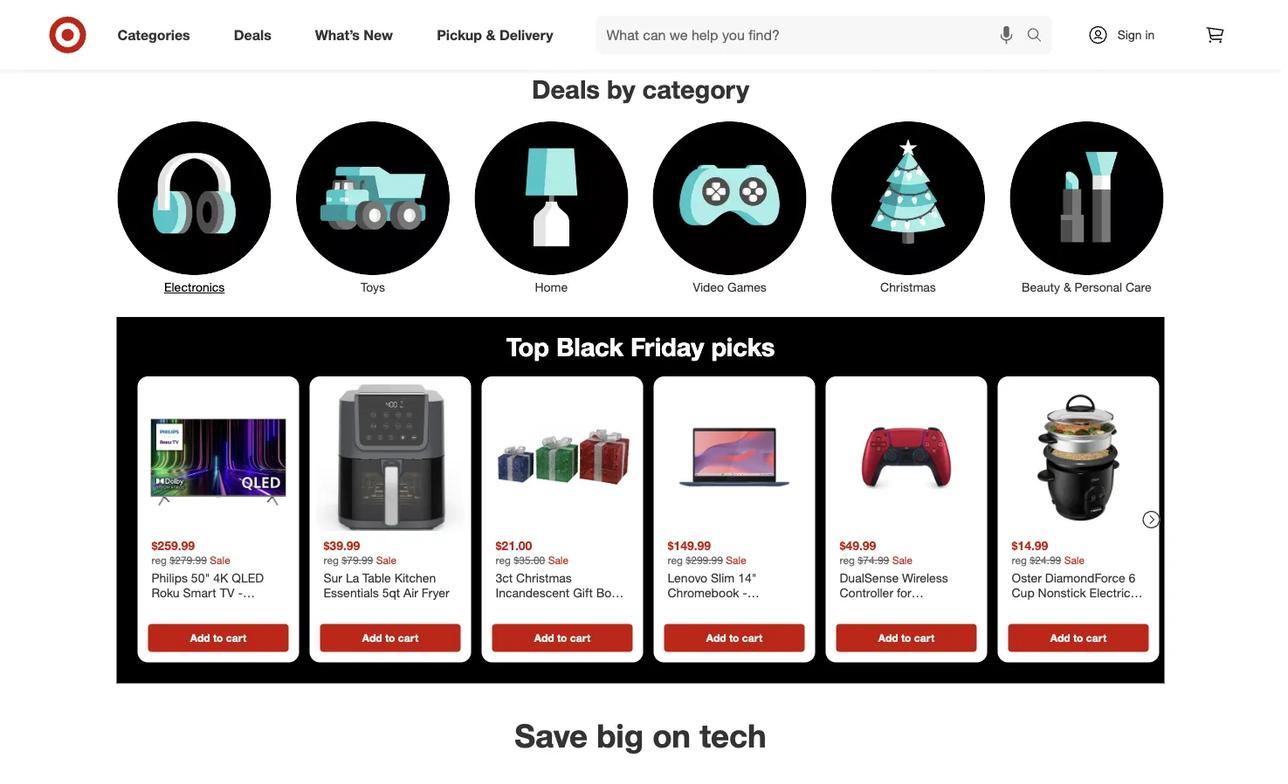 Task type: describe. For each thing, give the bounding box(es) containing it.
video games link
[[641, 118, 819, 296]]

sign in
[[1118, 27, 1155, 42]]

reg for $21.00
[[496, 554, 511, 567]]

add for $39.99
[[362, 632, 382, 645]]

$24.99
[[1030, 554, 1062, 567]]

video
[[693, 279, 724, 295]]

What can we help you find? suggestions appear below search field
[[596, 16, 1031, 54]]

oster
[[1012, 570, 1042, 585]]

new
[[364, 26, 393, 43]]

add for $14.99
[[1051, 632, 1071, 645]]

to for $149.99
[[730, 632, 740, 645]]

pickup
[[437, 26, 482, 43]]

reg for $149.99
[[668, 554, 683, 567]]

6
[[1129, 570, 1136, 585]]

cart for $259.99
[[226, 632, 247, 645]]

sale for $21.00
[[548, 554, 569, 567]]

top black friday picks
[[507, 331, 775, 362]]

2 cart from the left
[[398, 632, 419, 645]]

fryer
[[422, 585, 450, 601]]

& for beauty
[[1064, 279, 1072, 295]]

$259.99
[[152, 538, 195, 554]]

$35.00
[[514, 554, 545, 567]]

what's new link
[[300, 16, 415, 54]]

reg for $259.99
[[152, 554, 167, 567]]

diamondforce
[[1046, 570, 1126, 585]]

pickup & delivery link
[[422, 16, 575, 54]]

$149.99 reg $299.99 sale
[[668, 538, 747, 567]]

table
[[363, 570, 391, 585]]

pickup & delivery
[[437, 26, 554, 43]]

cart for $21.00
[[570, 632, 591, 645]]

add to cart button for $21.00
[[492, 624, 633, 652]]

la
[[346, 570, 359, 585]]

$79.99
[[342, 554, 373, 567]]

add for $21.00
[[535, 632, 554, 645]]

sign in link
[[1073, 16, 1183, 54]]

lenovo slim 14" chromebook - mediatek processor - 4gb ram - 64gb flash storage - blue (82xj002dus) image
[[661, 384, 809, 531]]

deals link
[[219, 16, 293, 54]]

by
[[607, 74, 636, 105]]

add to cart for $21.00
[[535, 632, 591, 645]]

category
[[643, 74, 750, 105]]

$21.00 reg $35.00 sale
[[496, 538, 569, 567]]

kitchen
[[395, 570, 436, 585]]

add to cart for $149.99
[[707, 632, 763, 645]]

nonstick
[[1039, 585, 1087, 601]]

sale for $39.99
[[376, 554, 397, 567]]

search
[[1019, 28, 1061, 45]]

reg for $14.99
[[1012, 554, 1028, 567]]

sign
[[1118, 27, 1142, 42]]

categories
[[118, 26, 190, 43]]

rice
[[1012, 601, 1037, 616]]

$39.99 reg $79.99 sale sur la table kitchen essentials 5qt air fryer
[[324, 538, 450, 601]]

beauty
[[1022, 279, 1061, 295]]

add to cart button for $259.99
[[148, 624, 289, 652]]

big
[[597, 716, 644, 755]]

video games
[[693, 279, 767, 295]]

electronics link
[[105, 118, 284, 296]]

add to cart for $14.99
[[1051, 632, 1107, 645]]

$299.99
[[686, 554, 723, 567]]

what's
[[315, 26, 360, 43]]

picks
[[712, 331, 775, 362]]

cart for $149.99
[[742, 632, 763, 645]]

beauty & personal care link
[[998, 118, 1176, 296]]

reg for $39.99
[[324, 554, 339, 567]]

top
[[507, 331, 549, 362]]

$49.99
[[840, 538, 877, 554]]

$14.99 reg $24.99 sale oster diamondforce 6 cup nonstick  electric rice cooker - black
[[1012, 538, 1136, 616]]

sur
[[324, 570, 343, 585]]

carousel region
[[117, 317, 1165, 701]]

sale for $149.99
[[726, 554, 747, 567]]

add to cart for $39.99
[[362, 632, 419, 645]]

$74.99
[[858, 554, 890, 567]]

3ct christmas incandescent gift box novelty sculpture - wondershop™ image
[[489, 384, 637, 531]]

search button
[[1019, 16, 1061, 58]]

add to cart button for $14.99
[[1009, 624, 1149, 652]]

cart for $49.99
[[915, 632, 935, 645]]



Task type: vqa. For each thing, say whether or not it's contained in the screenshot.
Items
no



Task type: locate. For each thing, give the bounding box(es) containing it.
deals left what's
[[234, 26, 272, 43]]

dualsense wireless controller for playstation 5 - volcanic red image
[[833, 384, 981, 531]]

save big on tech
[[515, 716, 767, 755]]

$149.99
[[668, 538, 711, 554]]

what's new
[[315, 26, 393, 43]]

1 add to cart button from the left
[[148, 624, 289, 652]]

black right -
[[1091, 601, 1122, 616]]

$14.99
[[1012, 538, 1049, 554]]

add to cart button down 5qt
[[320, 624, 461, 652]]

in
[[1146, 27, 1155, 42]]

reg up sur
[[324, 554, 339, 567]]

add to cart button down $279.99
[[148, 624, 289, 652]]

5 add from the left
[[879, 632, 899, 645]]

sale right $35.00
[[548, 554, 569, 567]]

philips 50" 4k qled roku smart tv - 50pul7973/f7 - special purchase image
[[145, 384, 292, 531]]

reg left $279.99
[[152, 554, 167, 567]]

sale right '$74.99'
[[893, 554, 913, 567]]

to for $49.99
[[902, 632, 912, 645]]

to
[[213, 632, 223, 645], [385, 632, 395, 645], [557, 632, 567, 645], [730, 632, 740, 645], [902, 632, 912, 645], [1074, 632, 1084, 645]]

2 add from the left
[[362, 632, 382, 645]]

reg left '$74.99'
[[840, 554, 855, 567]]

deals for deals by category
[[532, 74, 600, 105]]

sale for $259.99
[[210, 554, 230, 567]]

sale up diamondforce
[[1065, 554, 1085, 567]]

reg inside $49.99 reg $74.99 sale
[[840, 554, 855, 567]]

sale right $279.99
[[210, 554, 230, 567]]

0 vertical spatial black
[[556, 331, 624, 362]]

care
[[1126, 279, 1152, 295]]

4 cart from the left
[[742, 632, 763, 645]]

4 add to cart from the left
[[707, 632, 763, 645]]

add down '$74.99'
[[879, 632, 899, 645]]

3 add to cart from the left
[[535, 632, 591, 645]]

4 add to cart button from the left
[[664, 624, 805, 652]]

add to cart button
[[148, 624, 289, 652], [320, 624, 461, 652], [492, 624, 633, 652], [664, 624, 805, 652], [837, 624, 977, 652], [1009, 624, 1149, 652]]

reg inside $14.99 reg $24.99 sale oster diamondforce 6 cup nonstick  electric rice cooker - black
[[1012, 554, 1028, 567]]

cup
[[1012, 585, 1035, 601]]

reg inside $39.99 reg $79.99 sale sur la table kitchen essentials 5qt air fryer
[[324, 554, 339, 567]]

deals
[[234, 26, 272, 43], [532, 74, 600, 105]]

-
[[1083, 601, 1088, 616]]

on
[[653, 716, 691, 755]]

black
[[556, 331, 624, 362], [1091, 601, 1122, 616]]

add to cart down 5qt
[[362, 632, 419, 645]]

1 vertical spatial &
[[1064, 279, 1072, 295]]

reg left $299.99
[[668, 554, 683, 567]]

christmas link
[[819, 118, 998, 296]]

reg inside $149.99 reg $299.99 sale
[[668, 554, 683, 567]]

5 reg from the left
[[840, 554, 855, 567]]

add to cart down -
[[1051, 632, 1107, 645]]

oster diamondforce 6 cup nonstick  electric rice cooker - black image
[[1005, 384, 1153, 531]]

add for $149.99
[[707, 632, 727, 645]]

add to cart button for $149.99
[[664, 624, 805, 652]]

& right pickup
[[486, 26, 496, 43]]

sale inside $14.99 reg $24.99 sale oster diamondforce 6 cup nonstick  electric rice cooker - black
[[1065, 554, 1085, 567]]

6 cart from the left
[[1087, 632, 1107, 645]]

reg
[[152, 554, 167, 567], [324, 554, 339, 567], [496, 554, 511, 567], [668, 554, 683, 567], [840, 554, 855, 567], [1012, 554, 1028, 567]]

sale for $49.99
[[893, 554, 913, 567]]

5 sale from the left
[[893, 554, 913, 567]]

0 vertical spatial &
[[486, 26, 496, 43]]

reg for $49.99
[[840, 554, 855, 567]]

sale inside $21.00 reg $35.00 sale
[[548, 554, 569, 567]]

add down $35.00
[[535, 632, 554, 645]]

1 reg from the left
[[152, 554, 167, 567]]

add down essentials at the bottom left of page
[[362, 632, 382, 645]]

reg left $35.00
[[496, 554, 511, 567]]

4 sale from the left
[[726, 554, 747, 567]]

3 add to cart button from the left
[[492, 624, 633, 652]]

3 sale from the left
[[548, 554, 569, 567]]

1 add to cart from the left
[[190, 632, 247, 645]]

beauty & personal care
[[1022, 279, 1152, 295]]

add to cart button down $35.00
[[492, 624, 633, 652]]

cooker
[[1040, 601, 1080, 616]]

black right top
[[556, 331, 624, 362]]

6 add from the left
[[1051, 632, 1071, 645]]

6 reg from the left
[[1012, 554, 1028, 567]]

2 add to cart button from the left
[[320, 624, 461, 652]]

deals left by
[[532, 74, 600, 105]]

add for $49.99
[[879, 632, 899, 645]]

sale for $14.99
[[1065, 554, 1085, 567]]

4 reg from the left
[[668, 554, 683, 567]]

0 horizontal spatial &
[[486, 26, 496, 43]]

3 to from the left
[[557, 632, 567, 645]]

sale inside $259.99 reg $279.99 sale
[[210, 554, 230, 567]]

3 reg from the left
[[496, 554, 511, 567]]

electronics
[[164, 279, 225, 295]]

to for $259.99
[[213, 632, 223, 645]]

add to cart button down -
[[1009, 624, 1149, 652]]

to for $39.99
[[385, 632, 395, 645]]

cart
[[226, 632, 247, 645], [398, 632, 419, 645], [570, 632, 591, 645], [742, 632, 763, 645], [915, 632, 935, 645], [1087, 632, 1107, 645]]

add to cart down $35.00
[[535, 632, 591, 645]]

sale
[[210, 554, 230, 567], [376, 554, 397, 567], [548, 554, 569, 567], [726, 554, 747, 567], [893, 554, 913, 567], [1065, 554, 1085, 567]]

&
[[486, 26, 496, 43], [1064, 279, 1072, 295]]

1 to from the left
[[213, 632, 223, 645]]

2 to from the left
[[385, 632, 395, 645]]

sale inside $149.99 reg $299.99 sale
[[726, 554, 747, 567]]

black inside $14.99 reg $24.99 sale oster diamondforce 6 cup nonstick  electric rice cooker - black
[[1091, 601, 1122, 616]]

0 vertical spatial deals
[[234, 26, 272, 43]]

& right beauty
[[1064, 279, 1072, 295]]

4 to from the left
[[730, 632, 740, 645]]

6 to from the left
[[1074, 632, 1084, 645]]

deals for deals
[[234, 26, 272, 43]]

home link
[[462, 118, 641, 296]]

2 add to cart from the left
[[362, 632, 419, 645]]

add to cart down '$74.99'
[[879, 632, 935, 645]]

add
[[190, 632, 210, 645], [362, 632, 382, 645], [535, 632, 554, 645], [707, 632, 727, 645], [879, 632, 899, 645], [1051, 632, 1071, 645]]

3 add from the left
[[535, 632, 554, 645]]

add to cart
[[190, 632, 247, 645], [362, 632, 419, 645], [535, 632, 591, 645], [707, 632, 763, 645], [879, 632, 935, 645], [1051, 632, 1107, 645]]

essentials
[[324, 585, 379, 601]]

to for $21.00
[[557, 632, 567, 645]]

deals by category
[[532, 74, 750, 105]]

toys
[[361, 279, 385, 295]]

1 vertical spatial deals
[[532, 74, 600, 105]]

5 add to cart from the left
[[879, 632, 935, 645]]

add to cart button down $299.99
[[664, 624, 805, 652]]

2 sale from the left
[[376, 554, 397, 567]]

6 sale from the left
[[1065, 554, 1085, 567]]

$21.00
[[496, 538, 532, 554]]

$39.99
[[324, 538, 360, 554]]

sur la table kitchen essentials 5qt air fryer image
[[317, 384, 464, 531]]

add to cart for $259.99
[[190, 632, 247, 645]]

add to cart down $279.99
[[190, 632, 247, 645]]

sale inside $39.99 reg $79.99 sale sur la table kitchen essentials 5qt air fryer
[[376, 554, 397, 567]]

6 add to cart from the left
[[1051, 632, 1107, 645]]

categories link
[[103, 16, 212, 54]]

sale right $299.99
[[726, 554, 747, 567]]

air
[[404, 585, 418, 601]]

add to cart button for $39.99
[[320, 624, 461, 652]]

$49.99 reg $74.99 sale
[[840, 538, 913, 567]]

0 horizontal spatial black
[[556, 331, 624, 362]]

personal
[[1075, 279, 1123, 295]]

add down $279.99
[[190, 632, 210, 645]]

friday
[[631, 331, 705, 362]]

add to cart down $299.99
[[707, 632, 763, 645]]

add to cart for $49.99
[[879, 632, 935, 645]]

tech
[[700, 716, 767, 755]]

$279.99
[[170, 554, 207, 567]]

& for pickup
[[486, 26, 496, 43]]

home
[[535, 279, 568, 295]]

3 cart from the left
[[570, 632, 591, 645]]

add down cooker
[[1051, 632, 1071, 645]]

reg inside $259.99 reg $279.99 sale
[[152, 554, 167, 567]]

1 add from the left
[[190, 632, 210, 645]]

6 add to cart button from the left
[[1009, 624, 1149, 652]]

$259.99 reg $279.99 sale
[[152, 538, 230, 567]]

toys link
[[284, 118, 462, 296]]

christmas
[[881, 279, 937, 295]]

to for $14.99
[[1074, 632, 1084, 645]]

1 horizontal spatial deals
[[532, 74, 600, 105]]

1 sale from the left
[[210, 554, 230, 567]]

1 horizontal spatial black
[[1091, 601, 1122, 616]]

1 horizontal spatial &
[[1064, 279, 1072, 295]]

5 to from the left
[[902, 632, 912, 645]]

save
[[515, 716, 588, 755]]

5 cart from the left
[[915, 632, 935, 645]]

reg up oster
[[1012, 554, 1028, 567]]

1 cart from the left
[[226, 632, 247, 645]]

reg inside $21.00 reg $35.00 sale
[[496, 554, 511, 567]]

games
[[728, 279, 767, 295]]

2 reg from the left
[[324, 554, 339, 567]]

5 add to cart button from the left
[[837, 624, 977, 652]]

1 vertical spatial black
[[1091, 601, 1122, 616]]

sale inside $49.99 reg $74.99 sale
[[893, 554, 913, 567]]

0 horizontal spatial deals
[[234, 26, 272, 43]]

add to cart button down '$74.99'
[[837, 624, 977, 652]]

delivery
[[500, 26, 554, 43]]

add to cart button for $49.99
[[837, 624, 977, 652]]

add down $299.99
[[707, 632, 727, 645]]

electric
[[1090, 585, 1131, 601]]

add for $259.99
[[190, 632, 210, 645]]

5qt
[[382, 585, 400, 601]]

sale up table
[[376, 554, 397, 567]]

4 add from the left
[[707, 632, 727, 645]]



